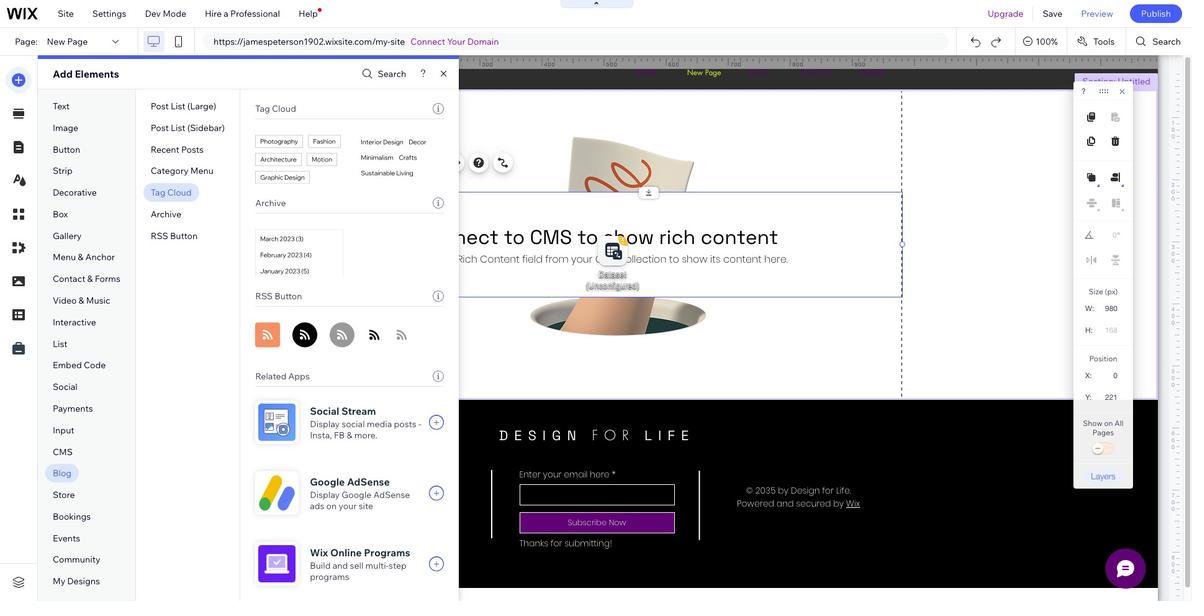 Task type: vqa. For each thing, say whether or not it's contained in the screenshot.
rightmost on
yes



Task type: locate. For each thing, give the bounding box(es) containing it.
2 display from the top
[[310, 489, 340, 500]]

site left connect in the left of the page
[[390, 36, 405, 47]]

1 vertical spatial search
[[378, 68, 406, 79]]

post for post list (large)
[[151, 101, 169, 112]]

1 horizontal spatial settings
[[301, 157, 335, 168]]

preview
[[1081, 8, 1113, 19]]

tag down category
[[151, 187, 165, 198]]

& right fb
[[347, 430, 352, 441]]

search
[[1153, 36, 1181, 47], [378, 68, 406, 79]]

post list (sidebar)
[[151, 122, 225, 133]]

size (px)
[[1089, 287, 1118, 296]]

adsense right your
[[374, 489, 410, 500]]

x:
[[1085, 371, 1092, 380]]

0 vertical spatial on
[[1104, 418, 1113, 428]]

search button
[[1127, 28, 1192, 55], [359, 65, 406, 83]]

?
[[1082, 87, 1086, 96]]

social
[[342, 418, 365, 430]]

viewer
[[344, 183, 368, 192]]

0 horizontal spatial tag
[[151, 187, 165, 198]]

settings up content at top
[[301, 157, 335, 168]]

0 vertical spatial social
[[53, 381, 77, 393]]

social for social stream display social media posts - insta, fb & more.
[[310, 405, 339, 417]]

on left all
[[1104, 418, 1113, 428]]

tag
[[255, 103, 270, 114], [151, 187, 165, 198]]

professional
[[230, 8, 280, 19]]

1 horizontal spatial cloud
[[272, 103, 296, 114]]

online
[[330, 546, 362, 559]]

social up insta,
[[310, 405, 339, 417]]

payments
[[53, 403, 93, 414]]

list up the recent posts
[[171, 122, 185, 133]]

on right ads
[[326, 500, 337, 512]]

music
[[86, 295, 110, 306]]

menu
[[190, 165, 214, 177], [53, 252, 76, 263]]

tools button
[[1067, 28, 1126, 55]]

menu down posts
[[190, 165, 214, 177]]

0 vertical spatial list
[[171, 101, 185, 112]]

400
[[544, 61, 555, 68]]

1 vertical spatial list
[[171, 122, 185, 133]]

rss
[[151, 230, 168, 241], [255, 291, 273, 302]]

list up post list (sidebar)
[[171, 101, 185, 112]]

hire
[[205, 8, 222, 19]]

fb
[[334, 430, 345, 441]]

publish
[[1141, 8, 1171, 19]]

None text field
[[1100, 227, 1117, 243], [1099, 322, 1123, 338], [1098, 389, 1123, 405], [1100, 227, 1117, 243], [1099, 322, 1123, 338], [1098, 389, 1123, 405]]

1 vertical spatial menu
[[53, 252, 76, 263]]

and
[[333, 560, 348, 571]]

h:
[[1085, 326, 1093, 335]]

post
[[151, 101, 169, 112], [151, 122, 169, 133]]

0 horizontal spatial search button
[[359, 65, 406, 83]]

1 horizontal spatial on
[[1104, 418, 1113, 428]]

0 vertical spatial button
[[53, 144, 80, 155]]

social down embed
[[53, 381, 77, 393]]

untitled
[[1118, 76, 1151, 87]]

& for video
[[79, 295, 84, 306]]

show on all pages
[[1083, 418, 1124, 437]]

& right the video
[[79, 295, 84, 306]]

& inside social stream display social media posts - insta, fb & more.
[[347, 430, 352, 441]]

0 horizontal spatial on
[[326, 500, 337, 512]]

designs
[[67, 576, 100, 587]]

& left anchor
[[78, 252, 83, 263]]

more.
[[354, 430, 377, 441]]

search button down the publish
[[1127, 28, 1192, 55]]

0 horizontal spatial rss
[[151, 230, 168, 241]]

strip
[[53, 165, 73, 177]]

adsense up your
[[347, 476, 390, 488]]

add
[[53, 68, 73, 80]]

1 vertical spatial on
[[326, 500, 337, 512]]

tag cloud
[[255, 103, 296, 114], [151, 187, 192, 198]]

1 vertical spatial settings
[[301, 157, 335, 168]]

0 vertical spatial rss
[[151, 230, 168, 241]]

related apps
[[255, 371, 310, 382]]

google adsense display google adsense ads on your site
[[310, 476, 410, 512]]

gallery
[[53, 230, 82, 241]]

adsense
[[347, 476, 390, 488], [374, 489, 410, 500]]

1 horizontal spatial search button
[[1127, 28, 1192, 55]]

1 vertical spatial social
[[310, 405, 339, 417]]

bookings
[[53, 511, 91, 522]]

display for social
[[310, 418, 340, 430]]

switch
[[1091, 440, 1116, 458]]

0 vertical spatial display
[[310, 418, 340, 430]]

0 horizontal spatial social
[[53, 381, 77, 393]]

& left forms
[[87, 273, 93, 285]]

1 vertical spatial button
[[170, 230, 198, 241]]

box
[[53, 209, 68, 220]]

0 horizontal spatial button
[[53, 144, 80, 155]]

1 vertical spatial rss
[[255, 291, 273, 302]]

1 vertical spatial rss button
[[255, 291, 302, 302]]

media
[[367, 418, 392, 430]]

search button down https://jamespeterson1902.wixsite.com/my-site connect your domain
[[359, 65, 406, 83]]

0 horizontal spatial tag cloud
[[151, 187, 192, 198]]

rss button
[[151, 230, 198, 241], [255, 291, 302, 302]]

post up recent
[[151, 122, 169, 133]]

2 horizontal spatial button
[[275, 291, 302, 302]]

1 post from the top
[[151, 101, 169, 112]]

google up ads
[[310, 476, 345, 488]]

0 horizontal spatial settings
[[92, 8, 126, 19]]

your
[[447, 36, 466, 47]]

search down publish button
[[1153, 36, 1181, 47]]

0 vertical spatial post
[[151, 101, 169, 112]]

1 vertical spatial cloud
[[167, 187, 192, 198]]

display inside google adsense display google adsense ads on your site
[[310, 489, 340, 500]]

list up embed
[[53, 338, 67, 349]]

0 horizontal spatial rss button
[[151, 230, 198, 241]]

1 horizontal spatial rss button
[[255, 291, 302, 302]]

on
[[1104, 418, 1113, 428], [326, 500, 337, 512]]

? button
[[1082, 87, 1086, 96]]

menu down gallery at the left top of the page
[[53, 252, 76, 263]]

google right ads
[[342, 489, 372, 500]]

900
[[855, 61, 866, 68]]

1 display from the top
[[310, 418, 340, 430]]

0 vertical spatial menu
[[190, 165, 214, 177]]

None text field
[[1099, 300, 1123, 317], [1098, 367, 1123, 384], [1099, 300, 1123, 317], [1098, 367, 1123, 384]]

store
[[53, 489, 75, 500]]

1 horizontal spatial social
[[310, 405, 339, 417]]

post up post list (sidebar)
[[151, 101, 169, 112]]

social stream display social media posts - insta, fb & more.
[[310, 405, 421, 441]]

tools
[[1093, 36, 1115, 47]]

site right your
[[359, 500, 373, 512]]

search down https://jamespeterson1902.wixsite.com/my-site connect your domain
[[378, 68, 406, 79]]

1 horizontal spatial tag cloud
[[255, 103, 296, 114]]

0 horizontal spatial cloud
[[167, 187, 192, 198]]

step
[[389, 560, 407, 571]]

0 vertical spatial settings
[[92, 8, 126, 19]]

1 vertical spatial site
[[359, 500, 373, 512]]

0 vertical spatial google
[[310, 476, 345, 488]]

display inside social stream display social media posts - insta, fb & more.
[[310, 418, 340, 430]]

size
[[1089, 287, 1103, 296]]

1 vertical spatial display
[[310, 489, 340, 500]]

wix
[[310, 546, 328, 559]]

display
[[310, 418, 340, 430], [310, 489, 340, 500]]

2 post from the top
[[151, 122, 169, 133]]

700
[[731, 61, 742, 68]]

add elements
[[53, 68, 119, 80]]

mode
[[163, 8, 186, 19]]

display left social
[[310, 418, 340, 430]]

content
[[314, 183, 342, 192]]

y:
[[1085, 393, 1092, 402]]

show
[[1083, 418, 1103, 428]]

display up wix
[[310, 489, 340, 500]]

1 horizontal spatial search
[[1153, 36, 1181, 47]]

image
[[53, 122, 78, 133]]

& for menu
[[78, 252, 83, 263]]

social inside social stream display social media posts - insta, fb & more.
[[310, 405, 339, 417]]

0 horizontal spatial archive
[[151, 209, 181, 220]]

1 horizontal spatial tag
[[255, 103, 270, 114]]

settings left dev
[[92, 8, 126, 19]]

0 vertical spatial cloud
[[272, 103, 296, 114]]

settings
[[92, 8, 126, 19], [301, 157, 335, 168]]

0 horizontal spatial site
[[359, 500, 373, 512]]

°
[[1117, 231, 1120, 240]]

2 vertical spatial button
[[275, 291, 302, 302]]

0 vertical spatial rss button
[[151, 230, 198, 241]]

google
[[310, 476, 345, 488], [342, 489, 372, 500]]

social for social
[[53, 381, 77, 393]]

1 horizontal spatial site
[[390, 36, 405, 47]]

tag right (large)
[[255, 103, 270, 114]]

1 vertical spatial post
[[151, 122, 169, 133]]

list for (large)
[[171, 101, 185, 112]]



Task type: describe. For each thing, give the bounding box(es) containing it.
1 vertical spatial search button
[[359, 65, 406, 83]]

site
[[58, 8, 74, 19]]

300
[[482, 61, 493, 68]]

1 horizontal spatial button
[[170, 230, 198, 241]]

layers
[[1091, 471, 1116, 481]]

category menu
[[151, 165, 214, 177]]

community
[[53, 554, 100, 565]]

500
[[606, 61, 618, 68]]

input
[[53, 425, 74, 436]]

programs
[[310, 571, 349, 582]]

100%
[[1036, 36, 1058, 47]]

text
[[53, 101, 70, 112]]

w:
[[1085, 304, 1094, 313]]

events
[[53, 533, 80, 544]]

wix online programs build and sell multi-step programs
[[310, 546, 410, 582]]

your
[[339, 500, 357, 512]]

position
[[1089, 354, 1117, 363]]

programs
[[364, 546, 410, 559]]

800
[[793, 61, 804, 68]]

(large)
[[187, 101, 216, 112]]

1 vertical spatial google
[[342, 489, 372, 500]]

1 horizontal spatial archive
[[255, 197, 286, 209]]

site inside google adsense display google adsense ads on your site
[[359, 500, 373, 512]]

0 vertical spatial adsense
[[347, 476, 390, 488]]

0 vertical spatial tag
[[255, 103, 270, 114]]

preview button
[[1072, 0, 1123, 27]]

post list (large)
[[151, 101, 216, 112]]

insta,
[[310, 430, 332, 441]]

menu & anchor
[[53, 252, 115, 263]]

1 vertical spatial tag
[[151, 187, 165, 198]]

(sidebar)
[[187, 122, 225, 133]]

pages
[[1093, 428, 1114, 437]]

section: untitled
[[1083, 76, 1151, 87]]

0 vertical spatial tag cloud
[[255, 103, 296, 114]]

video & music
[[53, 295, 110, 306]]

decorative
[[53, 187, 97, 198]]

forms
[[95, 273, 120, 285]]

new
[[47, 36, 65, 47]]

2 vertical spatial list
[[53, 338, 67, 349]]

elements
[[75, 68, 119, 80]]

0 vertical spatial search button
[[1127, 28, 1192, 55]]

1 horizontal spatial rss
[[255, 291, 273, 302]]

category
[[151, 165, 188, 177]]

rich content viewer
[[296, 183, 368, 192]]

list for (sidebar)
[[171, 122, 185, 133]]

domain
[[467, 36, 499, 47]]

post for post list (sidebar)
[[151, 122, 169, 133]]

dev mode
[[145, 8, 186, 19]]

posts
[[181, 144, 204, 155]]

recent
[[151, 144, 179, 155]]

upgrade
[[988, 8, 1024, 19]]

600
[[668, 61, 680, 68]]

1 vertical spatial adsense
[[374, 489, 410, 500]]

embed code
[[53, 360, 106, 371]]

0 horizontal spatial search
[[378, 68, 406, 79]]

connect
[[411, 36, 445, 47]]

rich
[[296, 183, 312, 192]]

recent posts
[[151, 144, 204, 155]]

0 horizontal spatial menu
[[53, 252, 76, 263]]

video
[[53, 295, 77, 306]]

blog
[[53, 468, 72, 479]]

anchor
[[85, 252, 115, 263]]

ads
[[310, 500, 324, 512]]

save button
[[1033, 0, 1072, 27]]

0 vertical spatial search
[[1153, 36, 1181, 47]]

apps
[[288, 371, 310, 382]]

display for google
[[310, 489, 340, 500]]

interactive
[[53, 317, 96, 328]]

hire a professional
[[205, 8, 280, 19]]

new page
[[47, 36, 88, 47]]

cms
[[53, 446, 73, 457]]

my
[[53, 576, 65, 587]]

on inside show on all pages
[[1104, 418, 1113, 428]]

posts
[[394, 418, 416, 430]]

contact & forms
[[53, 273, 120, 285]]

& for contact
[[87, 273, 93, 285]]

https://jamespeterson1902.wixsite.com/my-site connect your domain
[[214, 36, 499, 47]]

embed
[[53, 360, 82, 371]]

1 vertical spatial tag cloud
[[151, 187, 192, 198]]

multi-
[[365, 560, 389, 571]]

build
[[310, 560, 331, 571]]

0 vertical spatial site
[[390, 36, 405, 47]]

code
[[84, 360, 106, 371]]

related
[[255, 371, 286, 382]]

1 horizontal spatial menu
[[190, 165, 214, 177]]

100% button
[[1016, 28, 1067, 55]]

section:
[[1083, 76, 1116, 87]]

page
[[67, 36, 88, 47]]

https://jamespeterson1902.wixsite.com/my-
[[214, 36, 390, 47]]

on inside google adsense display google adsense ads on your site
[[326, 500, 337, 512]]

(px)
[[1105, 287, 1118, 296]]

contact
[[53, 273, 85, 285]]



